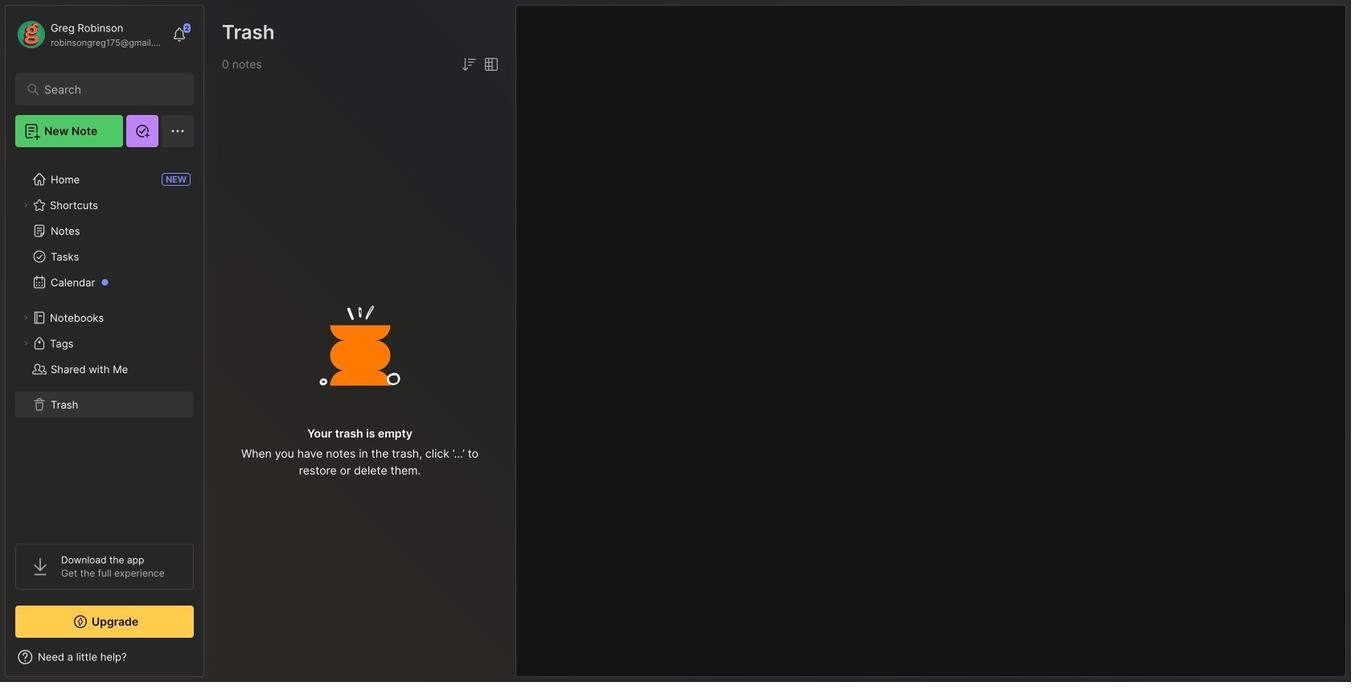 Task type: locate. For each thing, give the bounding box(es) containing it.
tree
[[6, 157, 203, 529]]

expand notebooks image
[[21, 313, 31, 323]]

Sort options field
[[459, 55, 479, 74]]

click to collapse image
[[203, 652, 215, 672]]

note window - loading element
[[516, 5, 1346, 677]]

main element
[[0, 0, 209, 682]]

None search field
[[44, 80, 173, 99]]

Account field
[[15, 18, 164, 51]]

none search field inside main element
[[44, 80, 173, 99]]



Task type: vqa. For each thing, say whether or not it's contained in the screenshot.
Note Window - Loading element
yes



Task type: describe. For each thing, give the bounding box(es) containing it.
expand tags image
[[21, 339, 31, 348]]

Search text field
[[44, 82, 173, 97]]

WHAT'S NEW field
[[6, 644, 203, 670]]

View options field
[[479, 55, 501, 74]]

tree inside main element
[[6, 157, 203, 529]]



